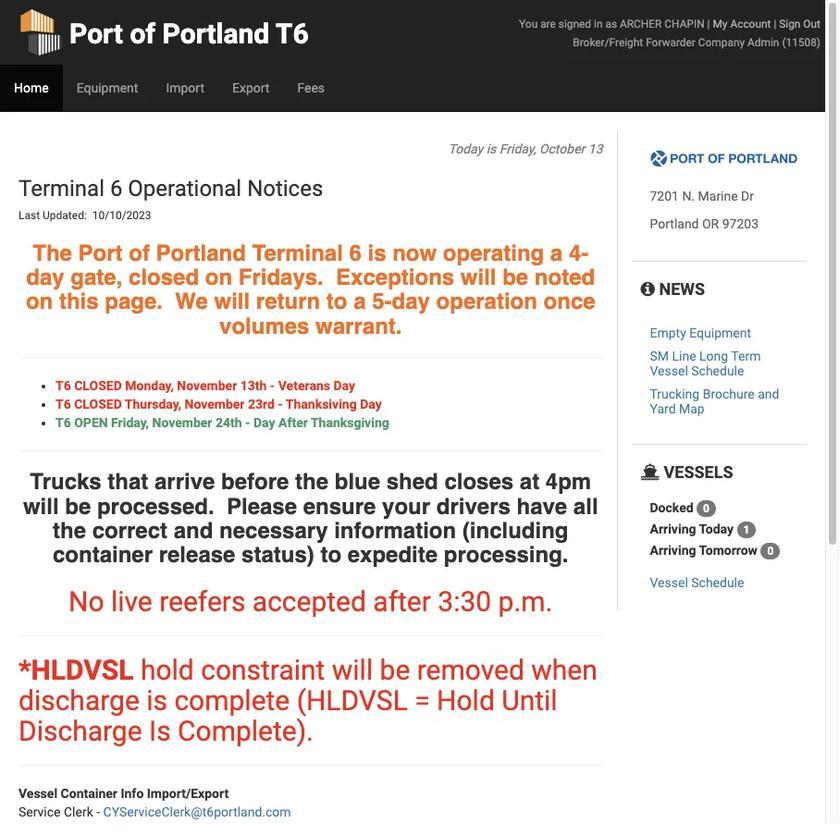 Task type: vqa. For each thing, say whether or not it's contained in the screenshot.
Reserved.
no



Task type: describe. For each thing, give the bounding box(es) containing it.
information
[[334, 518, 456, 544]]

vessel container info import/export service clerk - cyserviceclerk@t6portland.com
[[19, 786, 291, 820]]

t6 up trucks
[[56, 397, 71, 412]]

veterans
[[278, 379, 330, 393]]

after
[[373, 585, 431, 618]]

6 inside terminal 6 operational notices last updated:  10/10/2023
[[110, 176, 123, 202]]

equipment inside empty equipment sm line long term vessel schedule trucking brochure and yard map
[[690, 326, 751, 341]]

long
[[700, 349, 728, 364]]

necessary
[[219, 518, 328, 544]]

your
[[382, 494, 430, 520]]

cyserviceclerk@t6portland.com link
[[103, 805, 291, 820]]

when
[[531, 654, 598, 686]]

thanksgiving
[[311, 416, 389, 430]]

ensure
[[303, 494, 376, 520]]

admin
[[748, 36, 779, 49]]

marine
[[698, 189, 738, 204]]

expedite
[[348, 543, 438, 568]]

you
[[519, 18, 538, 31]]

hold
[[437, 684, 495, 717]]

equipment inside dropdown button
[[76, 80, 138, 95]]

broker/freight
[[573, 36, 643, 49]]

terminal inside the port of portland terminal 6 is now operating a 4- day gate, closed on
[[252, 240, 343, 266]]

a inside .  exceptions will be noted on this page.  we will return to a 5-day operation once volumes warrant.
[[354, 289, 366, 315]]

signed
[[559, 18, 591, 31]]

(including
[[462, 518, 569, 544]]

2 arriving from the top
[[650, 543, 696, 558]]

are
[[540, 18, 556, 31]]

1
[[743, 524, 750, 537]]

fridays
[[238, 265, 317, 291]]

of inside the port of portland t6 link
[[130, 18, 156, 50]]

my
[[713, 18, 728, 31]]

export button
[[218, 65, 283, 111]]

last
[[19, 209, 40, 222]]

news
[[655, 280, 705, 299]]

you are signed in as archer chapin | my account | sign out broker/freight forwarder company admin (11508)
[[519, 18, 821, 49]]

vessel schedule link
[[650, 575, 744, 590]]

and inside empty equipment sm line long term vessel schedule trucking brochure and yard map
[[758, 387, 780, 402]]

2 horizontal spatial is
[[486, 142, 496, 156]]

until
[[502, 684, 558, 717]]

1 vertical spatial november
[[185, 397, 245, 412]]

have
[[517, 494, 567, 520]]

(hldvsl
[[297, 684, 408, 717]]

closed
[[129, 265, 199, 291]]

is inside hold constraint will be removed when discharge is complete (hldvsl = hold until discharge is complete).
[[146, 684, 167, 717]]

terminal 6 operational notices last updated:  10/10/2023
[[19, 176, 329, 222]]

0 vertical spatial today
[[448, 142, 483, 156]]

vessel inside empty equipment sm line long term vessel schedule trucking brochure and yard map
[[650, 364, 688, 378]]

is
[[149, 715, 171, 747]]

sm line long term vessel schedule link
[[650, 349, 761, 378]]

today is friday, october 13
[[448, 142, 603, 156]]

1 horizontal spatial friday,
[[499, 142, 536, 156]]

of inside the port of portland terminal 6 is now operating a 4- day gate, closed on
[[129, 240, 150, 266]]

archer
[[620, 18, 662, 31]]

thanksiving
[[286, 397, 357, 412]]

3:30
[[438, 585, 491, 618]]

13
[[588, 142, 603, 156]]

port inside the port of portland terminal 6 is now operating a 4- day gate, closed on
[[78, 240, 123, 266]]

port of portland t6 image
[[650, 150, 798, 169]]

forwarder
[[646, 36, 696, 49]]

info circle image
[[641, 282, 655, 298]]

4pm
[[546, 469, 591, 495]]

vessel for vessel container info import/export service clerk - cyserviceclerk@t6portland.com
[[19, 786, 57, 801]]

monday,
[[125, 379, 174, 393]]

release
[[159, 543, 235, 568]]

day inside .  exceptions will be noted on this page.  we will return to a 5-day operation once volumes warrant.
[[392, 289, 430, 315]]

yard
[[650, 401, 676, 416]]

7201 n. marine dr
[[650, 189, 754, 204]]

2 schedule from the top
[[691, 575, 744, 590]]

trucks
[[30, 469, 101, 495]]

warrant.
[[316, 313, 402, 339]]

on inside the port of portland terminal 6 is now operating a 4- day gate, closed on
[[205, 265, 232, 291]]

now
[[393, 240, 437, 266]]

p.m.
[[498, 585, 553, 618]]

operating
[[443, 240, 544, 266]]

1 | from the left
[[707, 18, 710, 31]]

gate,
[[71, 265, 122, 291]]

we
[[175, 289, 208, 315]]

in
[[594, 18, 603, 31]]

schedule inside empty equipment sm line long term vessel schedule trucking brochure and yard map
[[691, 364, 744, 378]]

reefers
[[159, 585, 246, 618]]

hold constraint will be removed when discharge is complete (hldvsl = hold until discharge is complete).
[[19, 654, 598, 747]]

10/10/2023
[[92, 209, 151, 222]]

and inside trucks that arrive before the blue shed closes at 4pm will be processed.  please ensure your drivers have all the correct and necessary information (including container release status) to expedite processing.
[[174, 518, 213, 544]]

be inside trucks that arrive before the blue shed closes at 4pm will be processed.  please ensure your drivers have all the correct and necessary information (including container release status) to expedite processing.
[[65, 494, 91, 520]]

equipment button
[[63, 65, 152, 111]]

trucking brochure and yard map link
[[650, 387, 780, 416]]

at
[[520, 469, 540, 495]]

to inside .  exceptions will be noted on this page.  we will return to a 5-day operation once volumes warrant.
[[326, 289, 347, 315]]

arrive
[[155, 469, 215, 495]]

noted
[[535, 265, 595, 291]]

operation
[[436, 289, 537, 315]]

0 vertical spatial november
[[177, 379, 237, 393]]

closes
[[445, 469, 514, 495]]

thursday,
[[125, 397, 181, 412]]

this
[[59, 289, 99, 315]]

empty equipment link
[[650, 326, 751, 341]]

drivers
[[437, 494, 511, 520]]

t6 down this
[[56, 379, 71, 393]]



Task type: locate. For each thing, give the bounding box(es) containing it.
t6
[[276, 18, 309, 50], [56, 379, 71, 393], [56, 397, 71, 412], [56, 416, 71, 430]]

1 vertical spatial today
[[699, 521, 734, 536]]

6 left the now
[[349, 240, 362, 266]]

line
[[672, 349, 696, 364]]

on right closed
[[205, 265, 232, 291]]

constraint
[[201, 654, 325, 686]]

a inside the port of portland terminal 6 is now operating a 4- day gate, closed on
[[550, 240, 563, 266]]

- inside vessel container info import/export service clerk - cyserviceclerk@t6portland.com
[[96, 805, 100, 820]]

processing.
[[444, 543, 569, 568]]

my account link
[[713, 18, 771, 31]]

1 horizontal spatial day
[[392, 289, 430, 315]]

november
[[177, 379, 237, 393], [185, 397, 245, 412], [152, 416, 212, 430]]

portland or 97203
[[650, 217, 759, 232]]

friday, inside the t6 closed monday, november 13th - veterans day t6 closed thursday, november 23rd - thanksiving day t6 open friday, november 24th - day after thanksgiving
[[111, 416, 149, 430]]

2 vertical spatial november
[[152, 416, 212, 430]]

day down 23rd on the left of the page
[[253, 416, 275, 430]]

0 horizontal spatial |
[[707, 18, 710, 31]]

0 vertical spatial and
[[758, 387, 780, 402]]

0 horizontal spatial day
[[253, 416, 275, 430]]

1 vertical spatial terminal
[[252, 240, 343, 266]]

arriving
[[650, 521, 696, 536], [650, 543, 696, 558]]

0 horizontal spatial on
[[26, 289, 53, 315]]

1 vertical spatial to
[[321, 543, 342, 568]]

terminal
[[19, 176, 105, 202], [252, 240, 343, 266]]

1 horizontal spatial a
[[550, 240, 563, 266]]

- right 23rd on the left of the page
[[278, 397, 283, 412]]

1 horizontal spatial 6
[[349, 240, 362, 266]]

import/export
[[147, 786, 229, 801]]

will left =
[[332, 654, 373, 686]]

portland up "we"
[[156, 240, 246, 266]]

0 horizontal spatial a
[[354, 289, 366, 315]]

vessel inside vessel container info import/export service clerk - cyserviceclerk@t6portland.com
[[19, 786, 57, 801]]

1 vertical spatial 0
[[767, 545, 774, 558]]

october
[[539, 142, 585, 156]]

13th
[[240, 379, 267, 393]]

2 closed from the top
[[74, 397, 122, 412]]

import
[[166, 80, 204, 95]]

portland up import popup button
[[162, 18, 270, 50]]

arriving up vessel schedule link
[[650, 543, 696, 558]]

0 horizontal spatial 0
[[703, 502, 710, 515]]

vessel up trucking at top right
[[650, 364, 688, 378]]

1 horizontal spatial today
[[699, 521, 734, 536]]

t6 up fees popup button at the top
[[276, 18, 309, 50]]

1 horizontal spatial |
[[774, 18, 777, 31]]

2 vertical spatial is
[[146, 684, 167, 717]]

day
[[333, 379, 355, 393], [360, 397, 382, 412], [253, 416, 275, 430]]

schedule up brochure
[[691, 364, 744, 378]]

notices
[[247, 176, 323, 202]]

0 right the docked
[[703, 502, 710, 515]]

port down 10/10/2023
[[78, 240, 123, 266]]

operational
[[128, 176, 242, 202]]

docked
[[650, 500, 694, 515]]

1 horizontal spatial be
[[380, 654, 410, 686]]

please
[[227, 494, 297, 520]]

and right brochure
[[758, 387, 780, 402]]

1 arriving from the top
[[650, 521, 696, 536]]

- right '13th'
[[270, 379, 275, 393]]

return
[[256, 289, 320, 315]]

equipment right home dropdown button
[[76, 80, 138, 95]]

1 vertical spatial and
[[174, 518, 213, 544]]

0 horizontal spatial today
[[448, 142, 483, 156]]

no live reefers accepted after 3:30 p.m.
[[68, 585, 553, 618]]

23rd
[[248, 397, 275, 412]]

1 schedule from the top
[[691, 364, 744, 378]]

discharge
[[19, 684, 140, 717]]

be inside .  exceptions will be noted on this page.  we will return to a 5-day operation once volumes warrant.
[[503, 265, 528, 291]]

be left =
[[380, 654, 410, 686]]

1 vertical spatial vessel
[[650, 575, 688, 590]]

after
[[278, 416, 308, 430]]

on
[[205, 265, 232, 291], [26, 289, 53, 315]]

1 horizontal spatial is
[[368, 240, 386, 266]]

6 up 10/10/2023
[[110, 176, 123, 202]]

info
[[121, 786, 144, 801]]

0 right tomorrow
[[767, 545, 774, 558]]

today inside docked 0 arriving today 1 arriving tomorrow 0
[[699, 521, 734, 536]]

or
[[702, 217, 719, 232]]

2 vertical spatial day
[[253, 416, 275, 430]]

home
[[14, 80, 49, 95]]

1 vertical spatial a
[[354, 289, 366, 315]]

0 vertical spatial the
[[295, 469, 329, 495]]

| left my
[[707, 18, 710, 31]]

account
[[730, 18, 771, 31]]

to left 5-
[[326, 289, 347, 315]]

1 horizontal spatial on
[[205, 265, 232, 291]]

0 vertical spatial closed
[[74, 379, 122, 393]]

2 horizontal spatial day
[[360, 397, 382, 412]]

is left october
[[486, 142, 496, 156]]

trucking
[[650, 387, 700, 402]]

1 vertical spatial schedule
[[691, 575, 744, 590]]

arriving down the docked
[[650, 521, 696, 536]]

0 vertical spatial to
[[326, 289, 347, 315]]

t6 left open
[[56, 416, 71, 430]]

0 horizontal spatial be
[[65, 494, 91, 520]]

vessel up service
[[19, 786, 57, 801]]

0 vertical spatial 0
[[703, 502, 710, 515]]

0 horizontal spatial the
[[53, 518, 86, 544]]

is left complete
[[146, 684, 167, 717]]

| left sign
[[774, 18, 777, 31]]

0 vertical spatial port
[[69, 18, 123, 50]]

to inside trucks that arrive before the blue shed closes at 4pm will be processed.  please ensure your drivers have all the correct and necessary information (including container release status) to expedite processing.
[[321, 543, 342, 568]]

home button
[[0, 65, 63, 111]]

sign
[[779, 18, 801, 31]]

0 vertical spatial arriving
[[650, 521, 696, 536]]

(11508)
[[782, 36, 821, 49]]

is left the now
[[368, 240, 386, 266]]

1 vertical spatial portland
[[650, 217, 699, 232]]

of down 10/10/2023
[[129, 240, 150, 266]]

a left 5-
[[354, 289, 366, 315]]

chapin
[[665, 18, 705, 31]]

be inside hold constraint will be removed when discharge is complete (hldvsl = hold until discharge is complete).
[[380, 654, 410, 686]]

equipment up the long
[[690, 326, 751, 341]]

1 horizontal spatial day
[[333, 379, 355, 393]]

as
[[606, 18, 617, 31]]

n.
[[682, 189, 695, 204]]

1 vertical spatial be
[[65, 494, 91, 520]]

.  exceptions will be noted on this page.  we will return to a 5-day operation once volumes warrant.
[[26, 265, 595, 339]]

0 vertical spatial be
[[503, 265, 528, 291]]

vessel down docked 0 arriving today 1 arriving tomorrow 0 at the right bottom
[[650, 575, 688, 590]]

1 closed from the top
[[74, 379, 122, 393]]

and down arrive
[[174, 518, 213, 544]]

port of portland t6
[[69, 18, 309, 50]]

be
[[503, 265, 528, 291], [65, 494, 91, 520], [380, 654, 410, 686]]

before
[[221, 469, 289, 495]]

a left 4-
[[550, 240, 563, 266]]

schedule down tomorrow
[[691, 575, 744, 590]]

0 vertical spatial schedule
[[691, 364, 744, 378]]

will inside trucks that arrive before the blue shed closes at 4pm will be processed.  please ensure your drivers have all the correct and necessary information (including container release status) to expedite processing.
[[23, 494, 59, 520]]

service
[[19, 805, 61, 820]]

equipment
[[76, 80, 138, 95], [690, 326, 751, 341]]

exceptions
[[336, 265, 454, 291]]

that
[[108, 469, 148, 495]]

will up container
[[23, 494, 59, 520]]

day down the now
[[392, 289, 430, 315]]

- right 24th
[[245, 416, 250, 430]]

the
[[33, 240, 72, 266]]

2 vertical spatial be
[[380, 654, 410, 686]]

0 vertical spatial portland
[[162, 18, 270, 50]]

be left noted
[[503, 265, 528, 291]]

all
[[574, 494, 598, 520]]

0 horizontal spatial 6
[[110, 176, 123, 202]]

status)
[[242, 543, 314, 568]]

terminal up return
[[252, 240, 343, 266]]

0 vertical spatial day
[[333, 379, 355, 393]]

the
[[295, 469, 329, 495], [53, 518, 86, 544]]

will right "we"
[[214, 289, 250, 315]]

on left this
[[26, 289, 53, 315]]

0 horizontal spatial day
[[26, 265, 64, 291]]

1 vertical spatial closed
[[74, 397, 122, 412]]

24th
[[216, 416, 242, 430]]

terminal up last
[[19, 176, 105, 202]]

0 vertical spatial of
[[130, 18, 156, 50]]

0 horizontal spatial terminal
[[19, 176, 105, 202]]

1 vertical spatial port
[[78, 240, 123, 266]]

trucks that arrive before the blue shed closes at 4pm will be processed.  please ensure your drivers have all the correct and necessary information (including container release status) to expedite processing.
[[23, 469, 598, 568]]

t6 closed monday, november 13th - veterans day t6 closed thursday, november 23rd - thanksiving day t6 open friday, november 24th - day after thanksgiving
[[56, 379, 389, 430]]

1 vertical spatial is
[[368, 240, 386, 266]]

hold
[[141, 654, 194, 686]]

1 vertical spatial of
[[129, 240, 150, 266]]

blue
[[335, 469, 380, 495]]

2 vertical spatial vessel
[[19, 786, 57, 801]]

be up container
[[65, 494, 91, 520]]

to down ensure
[[321, 543, 342, 568]]

0 horizontal spatial is
[[146, 684, 167, 717]]

0 vertical spatial 6
[[110, 176, 123, 202]]

5-
[[372, 289, 392, 315]]

0 vertical spatial is
[[486, 142, 496, 156]]

0 horizontal spatial and
[[174, 518, 213, 544]]

vessel for vessel schedule
[[650, 575, 688, 590]]

port of portland t6 link
[[19, 0, 309, 65]]

4-
[[569, 240, 589, 266]]

1 horizontal spatial 0
[[767, 545, 774, 558]]

fees button
[[283, 65, 339, 111]]

0 vertical spatial a
[[550, 240, 563, 266]]

today
[[448, 142, 483, 156], [699, 521, 734, 536]]

1 horizontal spatial terminal
[[252, 240, 343, 266]]

6 inside the port of portland terminal 6 is now operating a 4- day gate, closed on
[[349, 240, 362, 266]]

2 vertical spatial portland
[[156, 240, 246, 266]]

is inside the port of portland terminal 6 is now operating a 4- day gate, closed on
[[368, 240, 386, 266]]

the left blue
[[295, 469, 329, 495]]

term
[[731, 349, 761, 364]]

0 vertical spatial equipment
[[76, 80, 138, 95]]

1 vertical spatial friday,
[[111, 416, 149, 430]]

1 vertical spatial the
[[53, 518, 86, 544]]

terminal inside terminal 6 operational notices last updated:  10/10/2023
[[19, 176, 105, 202]]

portland down 7201
[[650, 217, 699, 232]]

0 vertical spatial vessel
[[650, 364, 688, 378]]

2 | from the left
[[774, 18, 777, 31]]

on inside .  exceptions will be noted on this page.  we will return to a 5-day operation once volumes warrant.
[[26, 289, 53, 315]]

correct
[[92, 518, 168, 544]]

2 horizontal spatial be
[[503, 265, 528, 291]]

cyserviceclerk@t6portland.com
[[103, 805, 291, 820]]

1 vertical spatial equipment
[[690, 326, 751, 341]]

map
[[679, 401, 705, 416]]

day up thanksgiving
[[360, 397, 382, 412]]

1 vertical spatial arriving
[[650, 543, 696, 558]]

friday, left october
[[499, 142, 536, 156]]

no
[[68, 585, 104, 618]]

out
[[803, 18, 821, 31]]

the down trucks
[[53, 518, 86, 544]]

0 horizontal spatial friday,
[[111, 416, 149, 430]]

portland inside the port of portland terminal 6 is now operating a 4- day gate, closed on
[[156, 240, 246, 266]]

ship image
[[641, 465, 660, 481]]

port up equipment dropdown button
[[69, 18, 123, 50]]

1 horizontal spatial and
[[758, 387, 780, 402]]

1 vertical spatial day
[[360, 397, 382, 412]]

day inside the port of portland terminal 6 is now operating a 4- day gate, closed on
[[26, 265, 64, 291]]

1 horizontal spatial the
[[295, 469, 329, 495]]

0 horizontal spatial equipment
[[76, 80, 138, 95]]

is
[[486, 142, 496, 156], [368, 240, 386, 266], [146, 684, 167, 717]]

of up equipment dropdown button
[[130, 18, 156, 50]]

live
[[111, 585, 152, 618]]

1 vertical spatial 6
[[349, 240, 362, 266]]

brochure
[[703, 387, 755, 402]]

0 vertical spatial terminal
[[19, 176, 105, 202]]

7201
[[650, 189, 679, 204]]

will inside hold constraint will be removed when discharge is complete (hldvsl = hold until discharge is complete).
[[332, 654, 373, 686]]

day left gate,
[[26, 265, 64, 291]]

97203
[[722, 217, 759, 232]]

empty equipment sm line long term vessel schedule trucking brochure and yard map
[[650, 326, 780, 416]]

accepted
[[252, 585, 366, 618]]

- right clerk
[[96, 805, 100, 820]]

friday,
[[499, 142, 536, 156], [111, 416, 149, 430]]

friday, down thursday,
[[111, 416, 149, 430]]

0 vertical spatial friday,
[[499, 142, 536, 156]]

complete
[[174, 684, 290, 717]]

1 horizontal spatial equipment
[[690, 326, 751, 341]]

vessels
[[660, 463, 733, 482]]

day up thanksiving
[[333, 379, 355, 393]]

will right the now
[[461, 265, 496, 291]]

*hldvsl
[[19, 654, 134, 686]]



